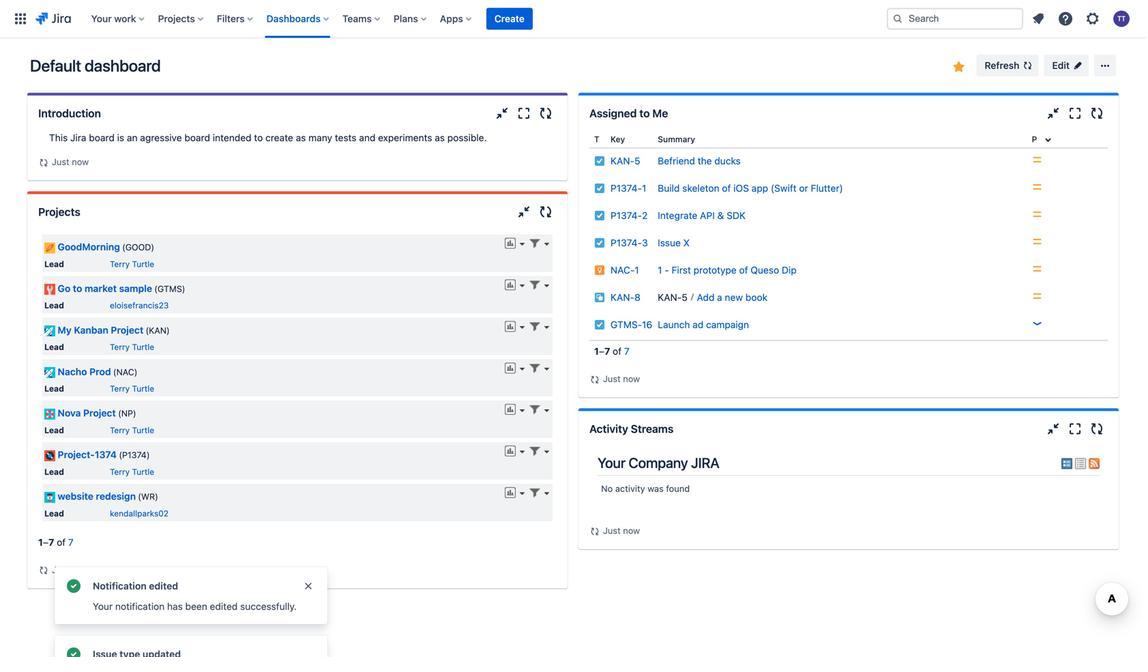 Task type: vqa. For each thing, say whether or not it's contained in the screenshot.


Task type: locate. For each thing, give the bounding box(es) containing it.
0 horizontal spatial board
[[89, 132, 115, 143]]

7 link up success icon
[[68, 537, 74, 548]]

now right last refreshed icon
[[623, 525, 640, 536]]

kan-5 link down the key
[[611, 155, 641, 167]]

turtle down the (kan)
[[132, 342, 154, 352]]

nac-
[[611, 264, 635, 276]]

your for your notification has been edited successfully.
[[93, 601, 113, 612]]

just now up the "activity streams" in the bottom right of the page
[[603, 374, 640, 384]]

16
[[642, 319, 653, 330]]

to inside "projects" region
[[73, 283, 82, 294]]

task image up idea image
[[594, 237, 605, 248]]

lead down the go
[[44, 301, 64, 310]]

p1374- for 2
[[611, 210, 642, 221]]

0 vertical spatial to
[[640, 107, 650, 120]]

terry turtle for project-1374
[[110, 467, 154, 477]]

kan-5 up the launch
[[658, 292, 688, 303]]

gtms-16 link
[[611, 319, 653, 330]]

medium image
[[1032, 236, 1043, 247], [1032, 263, 1043, 274]]

kendallparks02
[[110, 509, 169, 518]]

activity streams
[[590, 422, 674, 435]]

6 lead from the top
[[44, 467, 64, 477]]

kan-5 down the key
[[611, 155, 641, 167]]

0 vertical spatial –
[[599, 346, 605, 357]]

just up activity
[[603, 374, 621, 384]]

turtle
[[132, 259, 154, 269], [132, 342, 154, 352], [132, 384, 154, 393], [132, 425, 154, 435], [132, 467, 154, 477]]

1 lead from the top
[[44, 259, 64, 269]]

lead for website redesign
[[44, 509, 64, 518]]

just inside "projects" region
[[52, 565, 69, 575]]

terry turtle down my kanban project (kan) at the left of the page
[[110, 342, 154, 352]]

(gtms)
[[154, 284, 185, 294]]

terry turtle down '(good)'
[[110, 259, 154, 269]]

to left me
[[640, 107, 650, 120]]

launch ad campaign link
[[658, 319, 749, 330]]

4 lead from the top
[[44, 384, 64, 393]]

turtle for nova project
[[132, 425, 154, 435]]

just now inside "projects" region
[[52, 565, 89, 575]]

my kanban project (kan)
[[58, 324, 170, 336]]

turtle down (p1374)
[[132, 467, 154, 477]]

now for projects
[[72, 565, 89, 575]]

p1374- up the nac-1
[[611, 237, 642, 248]]

5 terry from the top
[[110, 467, 130, 477]]

kan-5 link up the launch
[[658, 292, 695, 303]]

api
[[700, 210, 715, 221]]

now inside the assigned to me region
[[623, 374, 640, 384]]

lead down nacho
[[44, 384, 64, 393]]

p1374- for 1
[[611, 183, 642, 194]]

of left 'queso'
[[739, 264, 748, 276]]

0 vertical spatial task image
[[594, 183, 605, 194]]

just inside introduction region
[[52, 157, 69, 167]]

kan- down the key
[[611, 155, 635, 167]]

intended
[[213, 132, 252, 143]]

terry turtle link down (p1374)
[[110, 467, 154, 477]]

possible.
[[448, 132, 487, 143]]

projects region
[[38, 230, 557, 578]]

issue x link
[[658, 237, 690, 248]]

project-1374 (p1374)
[[58, 449, 150, 460]]

just up success icon
[[52, 565, 69, 575]]

of
[[722, 183, 731, 194], [739, 264, 748, 276], [613, 346, 622, 357], [57, 537, 66, 548]]

is
[[117, 132, 124, 143]]

now for assigned to me
[[623, 374, 640, 384]]

just now for projects
[[52, 565, 89, 575]]

1 – 7 of 7 inside the assigned to me region
[[594, 346, 630, 357]]

prod
[[89, 366, 111, 377]]

1 – 7 of 7 down gtms-
[[594, 346, 630, 357]]

last refreshed image
[[38, 157, 49, 168], [590, 374, 601, 385], [38, 565, 49, 576]]

medium image for 1 - first prototype of queso dip
[[1032, 263, 1043, 274]]

terry turtle down (nac)
[[110, 384, 154, 393]]

success image
[[66, 646, 82, 657]]

lead for my kanban project
[[44, 342, 64, 352]]

as left the possible.
[[435, 132, 445, 143]]

eloisefrancis23
[[110, 301, 169, 310]]

integrate api & sdk link
[[658, 210, 746, 221]]

just now for activity streams
[[603, 525, 640, 536]]

maximize activity streams image
[[1067, 421, 1084, 437]]

just inside "activity streams" region
[[603, 525, 621, 536]]

primary element
[[8, 0, 876, 38]]

kan-8
[[611, 292, 641, 303]]

refresh projects image
[[538, 204, 554, 220]]

0 vertical spatial 1 – 7 of 7
[[594, 346, 630, 357]]

1 – 7 of 7 up success icon
[[38, 537, 74, 548]]

2 board from the left
[[185, 132, 210, 143]]

terry turtle down "(np)"
[[110, 425, 154, 435]]

1 vertical spatial kan-5
[[658, 292, 688, 303]]

project left "(np)"
[[83, 408, 116, 419]]

to right the go
[[73, 283, 82, 294]]

2 as from the left
[[435, 132, 445, 143]]

1 horizontal spatial –
[[599, 346, 605, 357]]

apps
[[440, 13, 463, 24]]

just now up success icon
[[52, 565, 89, 575]]

medium image for befriend the ducks
[[1032, 154, 1043, 165]]

introduction
[[38, 107, 101, 120]]

– for projects
[[43, 537, 48, 548]]

1 turtle from the top
[[132, 259, 154, 269]]

0 horizontal spatial as
[[296, 132, 306, 143]]

lead for nova project
[[44, 425, 64, 435]]

terry turtle link down '(good)'
[[110, 259, 154, 269]]

2 task image from the top
[[594, 210, 605, 221]]

your for your work
[[91, 13, 112, 24]]

4 turtle from the top
[[132, 425, 154, 435]]

now for introduction
[[72, 157, 89, 167]]

2 vertical spatial task image
[[594, 319, 605, 330]]

your inside popup button
[[91, 13, 112, 24]]

4 terry from the top
[[110, 425, 130, 435]]

just for introduction
[[52, 157, 69, 167]]

1 vertical spatial projects
[[38, 205, 80, 218]]

board left intended
[[185, 132, 210, 143]]

terry down 1374
[[110, 467, 130, 477]]

7 lead from the top
[[44, 509, 64, 518]]

1 vertical spatial 5
[[682, 292, 688, 303]]

1 vertical spatial edited
[[210, 601, 238, 612]]

terry turtle link down "(np)"
[[110, 425, 154, 435]]

lead down my
[[44, 342, 64, 352]]

my kanban project link
[[58, 324, 144, 336]]

last refreshed image inside introduction region
[[38, 157, 49, 168]]

projects up goodmorning
[[38, 205, 80, 218]]

ios
[[734, 183, 749, 194]]

terry down goodmorning (good)
[[110, 259, 130, 269]]

1 vertical spatial 1 – 7 of 7
[[38, 537, 74, 548]]

2 vertical spatial your
[[93, 601, 113, 612]]

1
[[642, 183, 647, 194], [635, 264, 639, 276], [658, 264, 662, 276], [594, 346, 599, 357], [38, 537, 43, 548]]

2 terry turtle link from the top
[[110, 342, 154, 352]]

assigned to me region
[[590, 131, 1108, 387]]

projects right work
[[158, 13, 195, 24]]

0 vertical spatial kan-5
[[611, 155, 641, 167]]

0 horizontal spatial kan-5 link
[[611, 155, 641, 167]]

5 terry turtle link from the top
[[110, 467, 154, 477]]

this jira board is an agressive board intended to create as many tests and experiments as possible.
[[49, 132, 487, 143]]

p1374- down 'p1374-1'
[[611, 210, 642, 221]]

4 terry turtle link from the top
[[110, 425, 154, 435]]

task image
[[594, 156, 605, 167], [594, 210, 605, 221], [594, 319, 605, 330]]

lead down nova
[[44, 425, 64, 435]]

– for assigned to me
[[599, 346, 605, 357]]

to left the create
[[254, 132, 263, 143]]

low image
[[1032, 318, 1043, 329]]

-
[[665, 264, 669, 276]]

terry
[[110, 259, 130, 269], [110, 342, 130, 352], [110, 384, 130, 393], [110, 425, 130, 435], [110, 467, 130, 477]]

settings image
[[1085, 11, 1101, 27]]

as left 'many'
[[296, 132, 306, 143]]

1 medium image from the top
[[1032, 236, 1043, 247]]

medium image for integrate api & sdk
[[1032, 209, 1043, 220]]

turtle down '(good)'
[[132, 259, 154, 269]]

1 board from the left
[[89, 132, 115, 143]]

subtask image
[[594, 292, 605, 303]]

was
[[648, 483, 664, 494]]

terry down "(np)"
[[110, 425, 130, 435]]

– inside "projects" region
[[43, 537, 48, 548]]

now inside introduction region
[[72, 157, 89, 167]]

experiments
[[378, 132, 432, 143]]

edited up has at bottom
[[149, 580, 178, 592]]

0 horizontal spatial 1 – 7 of 7
[[38, 537, 74, 548]]

1 horizontal spatial 7 link
[[624, 346, 630, 357]]

now up success icon
[[72, 565, 89, 575]]

of up success icon
[[57, 537, 66, 548]]

your left work
[[91, 13, 112, 24]]

2 terry turtle from the top
[[110, 342, 154, 352]]

issue
[[658, 237, 681, 248]]

nacho
[[58, 366, 87, 377]]

goodmorning
[[58, 241, 120, 253]]

now
[[72, 157, 89, 167], [623, 374, 640, 384], [623, 525, 640, 536], [72, 565, 89, 575]]

notification
[[115, 601, 165, 612]]

just right last refreshed icon
[[603, 525, 621, 536]]

0 vertical spatial your
[[91, 13, 112, 24]]

minimize projects image
[[516, 204, 532, 220]]

project-
[[58, 449, 95, 460]]

projects inside dropdown button
[[158, 13, 195, 24]]

just down this
[[52, 157, 69, 167]]

has
[[167, 601, 183, 612]]

4 medium image from the top
[[1032, 291, 1043, 302]]

0 vertical spatial medium image
[[1032, 236, 1043, 247]]

lead down website at left bottom
[[44, 509, 64, 518]]

task image left p1374-1 link
[[594, 183, 605, 194]]

7 link down gtms-
[[624, 346, 630, 357]]

1 – 7 of 7 for assigned to me
[[594, 346, 630, 357]]

0 horizontal spatial projects
[[38, 205, 80, 218]]

2 task image from the top
[[594, 237, 605, 248]]

just now inside the assigned to me region
[[603, 374, 640, 384]]

your inside "activity streams" region
[[598, 455, 626, 471]]

terry for prod
[[110, 384, 130, 393]]

now inside "activity streams" region
[[623, 525, 640, 536]]

just for activity streams
[[603, 525, 621, 536]]

1 horizontal spatial projects
[[158, 13, 195, 24]]

0 horizontal spatial 7 link
[[68, 537, 74, 548]]

1 task image from the top
[[594, 156, 605, 167]]

3 terry from the top
[[110, 384, 130, 393]]

filters button
[[213, 8, 258, 30]]

7 link for assigned to me
[[624, 346, 630, 357]]

3 terry turtle link from the top
[[110, 384, 154, 393]]

dip
[[782, 264, 797, 276]]

board left is
[[89, 132, 115, 143]]

2 vertical spatial last refreshed image
[[38, 565, 49, 576]]

1 vertical spatial task image
[[594, 237, 605, 248]]

add a new book link
[[697, 292, 768, 303]]

activity streams region
[[590, 447, 1108, 539]]

terry turtle link for project-1374
[[110, 467, 154, 477]]

summary
[[658, 134, 695, 144]]

terry for project
[[110, 425, 130, 435]]

0 vertical spatial edited
[[149, 580, 178, 592]]

5
[[635, 155, 641, 167], [682, 292, 688, 303]]

refresh introduction image
[[538, 105, 554, 121]]

refresh activity streams image
[[1089, 421, 1106, 437]]

3 terry turtle from the top
[[110, 384, 154, 393]]

4 terry turtle from the top
[[110, 425, 154, 435]]

0 horizontal spatial to
[[73, 283, 82, 294]]

2 medium image from the top
[[1032, 263, 1043, 274]]

0 vertical spatial last refreshed image
[[38, 157, 49, 168]]

issue x
[[658, 237, 690, 248]]

task image
[[594, 183, 605, 194], [594, 237, 605, 248]]

–
[[599, 346, 605, 357], [43, 537, 48, 548]]

1 terry turtle from the top
[[110, 259, 154, 269]]

last refreshed image for projects
[[38, 157, 49, 168]]

2 medium image from the top
[[1032, 182, 1043, 192]]

task image for kan-5
[[594, 156, 605, 167]]

1 horizontal spatial 1 – 7 of 7
[[594, 346, 630, 357]]

2 lead from the top
[[44, 301, 64, 310]]

terry turtle link
[[110, 259, 154, 269], [110, 342, 154, 352], [110, 384, 154, 393], [110, 425, 154, 435], [110, 467, 154, 477]]

ducks
[[715, 155, 741, 167]]

2 terry from the top
[[110, 342, 130, 352]]

1 vertical spatial kan-5 link
[[658, 292, 695, 303]]

dashboards button
[[262, 8, 334, 30]]

appswitcher icon image
[[12, 11, 29, 27]]

success image
[[66, 578, 82, 594]]

terry turtle link down my kanban project (kan) at the left of the page
[[110, 342, 154, 352]]

book
[[746, 292, 768, 303]]

your for your company jira
[[598, 455, 626, 471]]

1 vertical spatial –
[[43, 537, 48, 548]]

default dashboard
[[30, 56, 161, 75]]

jira image
[[35, 11, 71, 27], [35, 11, 71, 27]]

of down gtms-
[[613, 346, 622, 357]]

task image down the t
[[594, 156, 605, 167]]

just now down the jira
[[52, 157, 89, 167]]

goodmorning (good)
[[58, 241, 154, 253]]

5 lead from the top
[[44, 425, 64, 435]]

eloisefrancis23 link
[[110, 301, 169, 310]]

1 terry turtle link from the top
[[110, 259, 154, 269]]

task image left p1374-2 link
[[594, 210, 605, 221]]

2 horizontal spatial to
[[640, 107, 650, 120]]

1 terry from the top
[[110, 259, 130, 269]]

project-1374 link
[[58, 449, 117, 460]]

lead down the project-
[[44, 467, 64, 477]]

0 horizontal spatial –
[[43, 537, 48, 548]]

many
[[309, 132, 332, 143]]

terry down (nac)
[[110, 384, 130, 393]]

5 terry turtle from the top
[[110, 467, 154, 477]]

1 task image from the top
[[594, 183, 605, 194]]

2 turtle from the top
[[132, 342, 154, 352]]

me
[[653, 107, 668, 120]]

(wr)
[[138, 492, 158, 502]]

0 vertical spatial projects
[[158, 13, 195, 24]]

your up no
[[598, 455, 626, 471]]

just
[[52, 157, 69, 167], [603, 374, 621, 384], [603, 525, 621, 536], [52, 565, 69, 575]]

or
[[799, 183, 809, 194]]

your down notification
[[93, 601, 113, 612]]

1 vertical spatial your
[[598, 455, 626, 471]]

1 horizontal spatial to
[[254, 132, 263, 143]]

1 vertical spatial last refreshed image
[[590, 374, 601, 385]]

terry down my kanban project (kan) at the left of the page
[[110, 342, 130, 352]]

1 – 7 of 7 inside "projects" region
[[38, 537, 74, 548]]

just inside the assigned to me region
[[603, 374, 621, 384]]

1 medium image from the top
[[1032, 154, 1043, 165]]

2 p1374- from the top
[[611, 210, 642, 221]]

2 vertical spatial p1374-
[[611, 237, 642, 248]]

refresh button
[[977, 55, 1039, 76]]

kan-
[[611, 155, 635, 167], [611, 292, 635, 303], [658, 292, 682, 303]]

edited right been
[[210, 601, 238, 612]]

0 horizontal spatial 5
[[635, 155, 641, 167]]

0 horizontal spatial edited
[[149, 580, 178, 592]]

lead up the go
[[44, 259, 64, 269]]

1 horizontal spatial as
[[435, 132, 445, 143]]

banner
[[0, 0, 1147, 38]]

3 medium image from the top
[[1032, 209, 1043, 220]]

1 p1374- from the top
[[611, 183, 642, 194]]

5 up p1374-1 link
[[635, 155, 641, 167]]

1 vertical spatial 7 link
[[68, 537, 74, 548]]

1 vertical spatial medium image
[[1032, 263, 1043, 274]]

project down eloisefrancis23
[[111, 324, 144, 336]]

5 turtle from the top
[[132, 467, 154, 477]]

now inside "projects" region
[[72, 565, 89, 575]]

new
[[725, 292, 743, 303]]

your work button
[[87, 8, 150, 30]]

3 turtle from the top
[[132, 384, 154, 393]]

help image
[[1058, 11, 1074, 27]]

– inside the assigned to me region
[[599, 346, 605, 357]]

0 vertical spatial 5
[[635, 155, 641, 167]]

2 vertical spatial to
[[73, 283, 82, 294]]

project
[[111, 324, 144, 336], [83, 408, 116, 419]]

(p1374)
[[119, 450, 150, 460]]

task image for p1374-1
[[594, 183, 605, 194]]

your
[[91, 13, 112, 24], [598, 455, 626, 471], [93, 601, 113, 612]]

turtle for project-1374
[[132, 467, 154, 477]]

t
[[594, 134, 600, 144]]

3 p1374- from the top
[[611, 237, 642, 248]]

app
[[752, 183, 768, 194]]

5 left add
[[682, 292, 688, 303]]

p
[[1032, 134, 1038, 144]]

task image left gtms-
[[594, 319, 605, 330]]

turtle down "(np)"
[[132, 425, 154, 435]]

p1374- up p1374-2 link
[[611, 183, 642, 194]]

1 horizontal spatial 5
[[682, 292, 688, 303]]

0 vertical spatial task image
[[594, 156, 605, 167]]

just now
[[52, 157, 89, 167], [603, 374, 640, 384], [603, 525, 640, 536], [52, 565, 89, 575]]

turtle down (nac)
[[132, 384, 154, 393]]

just now inside "activity streams" region
[[603, 525, 640, 536]]

medium image
[[1032, 154, 1043, 165], [1032, 182, 1043, 192], [1032, 209, 1043, 220], [1032, 291, 1043, 302]]

just now inside introduction region
[[52, 157, 89, 167]]

0 vertical spatial p1374-
[[611, 183, 642, 194]]

nova project link
[[58, 408, 116, 419]]

1 horizontal spatial board
[[185, 132, 210, 143]]

terry turtle down (p1374)
[[110, 467, 154, 477]]

just now right last refreshed icon
[[603, 525, 640, 536]]

1 vertical spatial task image
[[594, 210, 605, 221]]

terry turtle link down (nac)
[[110, 384, 154, 393]]

8
[[635, 292, 641, 303]]

3 lead from the top
[[44, 342, 64, 352]]

now up the "activity streams" in the bottom right of the page
[[623, 374, 640, 384]]

1 vertical spatial p1374-
[[611, 210, 642, 221]]

now down the jira
[[72, 157, 89, 167]]

minimize introduction image
[[494, 105, 510, 121]]

0 vertical spatial 7 link
[[624, 346, 630, 357]]

1 vertical spatial to
[[254, 132, 263, 143]]

terry turtle for my kanban project
[[110, 342, 154, 352]]

last refreshed image inside "projects" region
[[38, 565, 49, 576]]

just now for assigned to me
[[603, 374, 640, 384]]



Task type: describe. For each thing, give the bounding box(es) containing it.
more dashboard actions image
[[1097, 57, 1114, 74]]

terry for kanban
[[110, 342, 130, 352]]

befriend the ducks link
[[658, 155, 741, 167]]

0 vertical spatial project
[[111, 324, 144, 336]]

build skeleton of ios app (swift or flutter)
[[658, 183, 843, 194]]

assigned to me
[[590, 107, 668, 120]]

7 link for projects
[[68, 537, 74, 548]]

work
[[114, 13, 136, 24]]

last refreshed image for activity streams
[[590, 374, 601, 385]]

notifications image
[[1031, 11, 1047, 27]]

go to market sample (gtms)
[[58, 283, 185, 294]]

1 horizontal spatial kan-5
[[658, 292, 688, 303]]

your notification has been edited successfully.
[[93, 601, 297, 612]]

filters
[[217, 13, 245, 24]]

terry turtle for goodmorning
[[110, 259, 154, 269]]

projects button
[[154, 8, 209, 30]]

no
[[601, 483, 613, 494]]

your profile and settings image
[[1114, 11, 1130, 27]]

create
[[495, 13, 525, 24]]

minimize assigned to me image
[[1046, 105, 1062, 121]]

terry turtle link for nacho prod
[[110, 384, 154, 393]]

nac-1 link
[[611, 264, 639, 276]]

a
[[717, 292, 723, 303]]

edit link
[[1044, 55, 1089, 76]]

nova
[[58, 408, 81, 419]]

go to market sample link
[[58, 283, 152, 294]]

introduction region
[[38, 131, 557, 170]]

just now for introduction
[[52, 157, 89, 167]]

default
[[30, 56, 81, 75]]

1 horizontal spatial kan-5 link
[[658, 292, 695, 303]]

prototype
[[694, 264, 737, 276]]

turtle for nacho prod
[[132, 384, 154, 393]]

p1374-1
[[611, 183, 647, 194]]

1 - first prototype of queso dip
[[658, 264, 797, 276]]

integrate api & sdk
[[658, 210, 746, 221]]

p1374-3 link
[[611, 237, 648, 248]]

p1374-1 link
[[611, 183, 647, 194]]

activity
[[590, 422, 628, 435]]

1 inside "projects" region
[[38, 537, 43, 548]]

to for assigned to me
[[640, 107, 650, 120]]

medium image for build skeleton of ios app (swift or flutter)
[[1032, 182, 1043, 192]]

1 vertical spatial project
[[83, 408, 116, 419]]

terry for 1374
[[110, 467, 130, 477]]

kendallparks02 link
[[110, 509, 169, 518]]

maximize introduction image
[[516, 105, 532, 121]]

jira
[[691, 455, 720, 471]]

1374
[[95, 449, 117, 460]]

kan- right the subtask icon
[[611, 292, 635, 303]]

befriend
[[658, 155, 695, 167]]

agressive
[[140, 132, 182, 143]]

terry turtle link for goodmorning
[[110, 259, 154, 269]]

been
[[185, 601, 207, 612]]

add a new book
[[697, 292, 768, 303]]

terry turtle link for my kanban project
[[110, 342, 154, 352]]

website redesign link
[[58, 491, 136, 502]]

jira
[[70, 132, 86, 143]]

refresh
[[985, 60, 1020, 71]]

p1374- for 3
[[611, 237, 642, 248]]

first
[[672, 264, 691, 276]]

terry turtle for nacho prod
[[110, 384, 154, 393]]

key
[[611, 134, 625, 144]]

terry for (good)
[[110, 259, 130, 269]]

kan- down -
[[658, 292, 682, 303]]

(nac)
[[113, 367, 137, 377]]

of inside "projects" region
[[57, 537, 66, 548]]

flutter)
[[811, 183, 843, 194]]

to for go to market sample (gtms)
[[73, 283, 82, 294]]

lead for go to market sample
[[44, 301, 64, 310]]

befriend the ducks
[[658, 155, 741, 167]]

integrate
[[658, 210, 698, 221]]

task image for p1374-2
[[594, 210, 605, 221]]

successfully.
[[240, 601, 297, 612]]

1 - first prototype of queso dip link
[[658, 264, 797, 276]]

website
[[58, 491, 93, 502]]

campaign
[[706, 319, 749, 330]]

banner containing your work
[[0, 0, 1147, 38]]

(kan)
[[146, 325, 170, 335]]

just for projects
[[52, 565, 69, 575]]

nacho prod link
[[58, 366, 111, 377]]

create button
[[487, 8, 533, 30]]

market
[[85, 283, 117, 294]]

streams
[[631, 422, 674, 435]]

redesign
[[96, 491, 136, 502]]

lead for goodmorning
[[44, 259, 64, 269]]

to inside introduction region
[[254, 132, 263, 143]]

0 vertical spatial kan-5 link
[[611, 155, 641, 167]]

last refreshed image
[[590, 526, 601, 537]]

of left ios
[[722, 183, 731, 194]]

website redesign (wr)
[[58, 491, 158, 502]]

terry turtle link for nova project
[[110, 425, 154, 435]]

build skeleton of ios app (swift or flutter) link
[[658, 183, 843, 194]]

goodmorning link
[[58, 241, 120, 253]]

p1374-3
[[611, 237, 648, 248]]

p1374-2
[[611, 210, 648, 221]]

dismiss image
[[303, 581, 314, 592]]

(np)
[[118, 409, 136, 418]]

assigned
[[590, 107, 637, 120]]

nac-1
[[611, 264, 639, 276]]

1 as from the left
[[296, 132, 306, 143]]

task image for p1374-3
[[594, 237, 605, 248]]

search image
[[893, 13, 904, 24]]

lead for project-1374
[[44, 467, 64, 477]]

the
[[698, 155, 712, 167]]

teams
[[343, 13, 372, 24]]

terry turtle for nova project
[[110, 425, 154, 435]]

dashboard
[[85, 56, 161, 75]]

skeleton
[[683, 183, 720, 194]]

1 – 7 of 7 for projects
[[38, 537, 74, 548]]

no activity was found
[[601, 483, 690, 494]]

p1374-2 link
[[611, 210, 648, 221]]

minimize activity streams image
[[1046, 421, 1062, 437]]

your company jira
[[598, 455, 720, 471]]

just for assigned to me
[[603, 374, 621, 384]]

3 task image from the top
[[594, 319, 605, 330]]

medium image for issue x
[[1032, 236, 1043, 247]]

nacho prod (nac)
[[58, 366, 137, 377]]

star default dashboard image
[[951, 59, 967, 75]]

refresh assigned to me image
[[1089, 105, 1106, 121]]

idea image
[[594, 265, 605, 276]]

Search field
[[887, 8, 1024, 30]]

&
[[718, 210, 724, 221]]

(swift
[[771, 183, 797, 194]]

sdk
[[727, 210, 746, 221]]

3
[[642, 237, 648, 248]]

turtle for my kanban project
[[132, 342, 154, 352]]

turtle for goodmorning
[[132, 259, 154, 269]]

0 horizontal spatial kan-5
[[611, 155, 641, 167]]

this
[[49, 132, 68, 143]]

activity
[[615, 483, 645, 494]]

ad
[[693, 319, 704, 330]]

lead for nacho prod
[[44, 384, 64, 393]]

1 horizontal spatial edited
[[210, 601, 238, 612]]

maximize assigned to me image
[[1067, 105, 1084, 121]]

now for activity streams
[[623, 525, 640, 536]]

queso
[[751, 264, 779, 276]]

launch
[[658, 319, 690, 330]]



